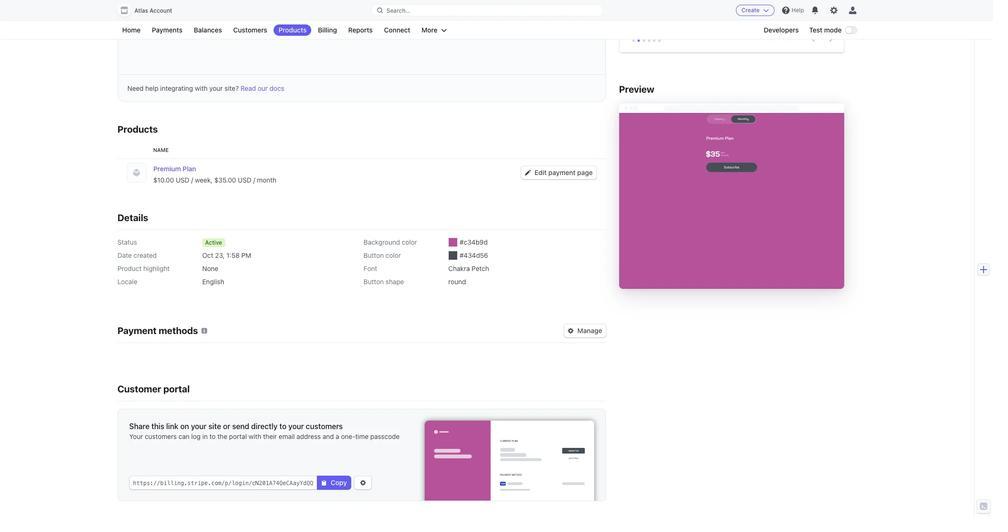 Task type: locate. For each thing, give the bounding box(es) containing it.
read
[[241, 84, 256, 92]]

billing
[[318, 26, 337, 34]]

0 horizontal spatial customers
[[145, 433, 177, 441]]

0 horizontal spatial portal
[[163, 384, 190, 395]]

button for button color
[[364, 251, 384, 259]]

products link
[[274, 24, 311, 36]]

to
[[279, 422, 287, 431], [210, 433, 216, 441]]

color for button color
[[386, 251, 401, 259]]

/
[[191, 176, 193, 184], [253, 176, 255, 184]]

portal
[[163, 384, 190, 395], [229, 433, 247, 441]]

can
[[179, 433, 190, 441]]

your for with
[[209, 84, 223, 92]]

manage link
[[564, 324, 606, 338]]

1 vertical spatial portal
[[229, 433, 247, 441]]

0 vertical spatial button
[[364, 251, 384, 259]]

1 horizontal spatial /
[[253, 176, 255, 184]]

0 horizontal spatial products
[[117, 124, 158, 135]]

round
[[448, 278, 466, 286]]

button for button shape
[[364, 278, 384, 286]]

log
[[191, 433, 201, 441]]

2 horizontal spatial svg image
[[525, 170, 531, 176]]

name
[[153, 147, 169, 153]]

your for on
[[191, 422, 207, 431]]

details
[[117, 212, 148, 223]]

1 horizontal spatial products
[[279, 26, 307, 34]]

edit
[[535, 169, 547, 177]]

0 vertical spatial color
[[402, 238, 417, 246]]

color right background
[[402, 238, 417, 246]]

0 horizontal spatial /
[[191, 176, 193, 184]]

methods
[[159, 325, 198, 336]]

button down font
[[364, 278, 384, 286]]

customers
[[306, 422, 343, 431], [145, 433, 177, 441]]

button up font
[[364, 251, 384, 259]]

1 / from the left
[[191, 176, 193, 184]]

premium plan $10.00 usd / week $35.00 usd / month
[[153, 165, 276, 184]]

</ stripe-pricing-table >
[[147, 12, 251, 21]]

1 vertical spatial button
[[364, 278, 384, 286]]

Search… search field
[[371, 4, 603, 16]]

0 horizontal spatial color
[[386, 251, 401, 259]]

1 horizontal spatial color
[[402, 238, 417, 246]]

0 horizontal spatial usd
[[176, 176, 189, 184]]

active
[[205, 239, 222, 246]]

payment
[[548, 169, 576, 177]]

/ left week
[[191, 176, 193, 184]]

products
[[279, 26, 307, 34], [117, 124, 158, 135]]

1 horizontal spatial customers
[[306, 422, 343, 431]]

table
[[224, 12, 246, 21]]

edit payment page link
[[521, 166, 597, 179]]

svg image left copy
[[321, 480, 327, 486]]

portal down send
[[229, 433, 247, 441]]

highlight
[[143, 265, 170, 273]]

2 button from the top
[[364, 278, 384, 286]]

0 horizontal spatial svg image
[[321, 480, 327, 486]]

usd right $35.00
[[238, 176, 252, 184]]

background color
[[364, 238, 417, 246]]

locale
[[117, 278, 137, 286]]

background
[[364, 238, 400, 246]]

read our docs link
[[241, 84, 284, 92]]

to right in
[[210, 433, 216, 441]]

to up email
[[279, 422, 287, 431]]

0 horizontal spatial with
[[195, 84, 208, 92]]

color down background color
[[386, 251, 401, 259]]

1 vertical spatial color
[[386, 251, 401, 259]]

svg image inside 'edit payment page' link
[[525, 170, 531, 176]]

with down directly
[[249, 433, 261, 441]]

Search… text field
[[371, 4, 603, 16]]

1 vertical spatial to
[[210, 433, 216, 441]]

/ left month
[[253, 176, 255, 184]]

premium
[[153, 165, 181, 173]]

pm
[[241, 251, 251, 259]]

0 vertical spatial with
[[195, 84, 208, 92]]

created
[[134, 251, 157, 259]]

customers down this
[[145, 433, 177, 441]]

test mode
[[809, 26, 842, 34]]

directly
[[251, 422, 278, 431]]

1 horizontal spatial your
[[209, 84, 223, 92]]

svg image right copy
[[360, 480, 366, 486]]

your up email
[[288, 422, 304, 431]]

0 vertical spatial products
[[279, 26, 307, 34]]

0 horizontal spatial your
[[191, 422, 207, 431]]

products up name
[[117, 124, 158, 135]]

atlas account
[[134, 7, 172, 14]]

reports link
[[344, 24, 377, 36]]

usd
[[176, 176, 189, 184], [238, 176, 252, 184]]

customers up and
[[306, 422, 343, 431]]

portal right customer
[[163, 384, 190, 395]]

your left site?
[[209, 84, 223, 92]]

search…
[[387, 7, 410, 14]]

payments
[[152, 26, 183, 34]]

button
[[364, 251, 384, 259], [364, 278, 384, 286]]

color for background color
[[402, 238, 417, 246]]

more button
[[417, 24, 452, 36]]

2 horizontal spatial your
[[288, 422, 304, 431]]

svg image left edit
[[525, 170, 531, 176]]

billing link
[[313, 24, 342, 36]]

home
[[122, 26, 141, 34]]

with inside share this link on your site or send directly to your customers your customers can log in to the portal with their email address and a one-time passcode
[[249, 433, 261, 441]]

1 button from the top
[[364, 251, 384, 259]]

svg image for edit payment page
[[525, 170, 531, 176]]

button color
[[364, 251, 401, 259]]

usd down the 'plan'
[[176, 176, 189, 184]]

products left "billing" in the top left of the page
[[279, 26, 307, 34]]

more
[[422, 26, 438, 34]]

plan
[[183, 165, 196, 173]]

date
[[117, 251, 132, 259]]

svg image
[[525, 170, 531, 176], [321, 480, 327, 486], [360, 480, 366, 486]]

with right the integrating on the left top of page
[[195, 84, 208, 92]]

1 horizontal spatial usd
[[238, 176, 252, 184]]

the
[[217, 433, 227, 441]]

1 horizontal spatial with
[[249, 433, 261, 441]]

color
[[402, 238, 417, 246], [386, 251, 401, 259]]

integrating
[[160, 84, 193, 92]]

1 vertical spatial products
[[117, 124, 158, 135]]

oct
[[202, 251, 213, 259]]

site?
[[225, 84, 239, 92]]

copy button
[[318, 477, 351, 490]]

stripe-
[[156, 12, 188, 21]]

svg image inside copy button
[[321, 480, 327, 486]]

1 vertical spatial with
[[249, 433, 261, 441]]

month
[[257, 176, 276, 184]]

on
[[180, 422, 189, 431]]

link
[[166, 422, 178, 431]]

premium plan link
[[153, 164, 514, 174]]

1 horizontal spatial to
[[279, 422, 287, 431]]

or
[[223, 422, 230, 431]]

shape
[[386, 278, 404, 286]]

2 usd from the left
[[238, 176, 252, 184]]

your up log at the left of page
[[191, 422, 207, 431]]

customer portal
[[117, 384, 190, 395]]

date created
[[117, 251, 157, 259]]

english
[[202, 278, 224, 286]]

1 horizontal spatial portal
[[229, 433, 247, 441]]

send
[[232, 422, 249, 431]]

your
[[209, 84, 223, 92], [191, 422, 207, 431], [288, 422, 304, 431]]

developers
[[764, 26, 799, 34]]



Task type: vqa. For each thing, say whether or not it's contained in the screenshot.
current
no



Task type: describe. For each thing, give the bounding box(es) containing it.
share this link on your site or send directly to your customers your customers can log in to the portal with their email address and a one-time passcode
[[129, 422, 400, 441]]

1 vertical spatial customers
[[145, 433, 177, 441]]

#c34b9d
[[460, 238, 488, 246]]

$35.00
[[214, 176, 236, 184]]

your
[[129, 433, 143, 441]]

a
[[336, 433, 339, 441]]

notifications image
[[812, 7, 819, 14]]

atlas account button
[[117, 4, 182, 17]]

one-
[[341, 433, 355, 441]]

payment methods
[[117, 325, 198, 336]]

status
[[117, 238, 137, 246]]

product
[[117, 265, 142, 273]]

week
[[195, 176, 211, 184]]

help
[[145, 84, 158, 92]]

balances
[[194, 26, 222, 34]]

email
[[279, 433, 295, 441]]

1:58
[[226, 251, 240, 259]]

manage
[[577, 327, 602, 335]]

oct 23, 1:58 pm
[[202, 251, 251, 259]]

share
[[129, 422, 150, 431]]

help
[[792, 7, 804, 14]]

passcode
[[370, 433, 400, 441]]

reports
[[348, 26, 373, 34]]

customers link
[[229, 24, 272, 36]]

23,
[[215, 251, 225, 259]]

2 / from the left
[[253, 176, 255, 184]]

svg image
[[568, 328, 574, 334]]

0 horizontal spatial to
[[210, 433, 216, 441]]

font
[[364, 265, 377, 273]]

chakra petch
[[448, 265, 489, 273]]

0 vertical spatial customers
[[306, 422, 343, 431]]

connect link
[[379, 24, 415, 36]]

connect
[[384, 26, 410, 34]]

https://billing.stripe.com/p/login/cn201a74qecaayydqq button
[[129, 477, 317, 490]]

developers link
[[759, 24, 804, 36]]

https://billing.stripe.com/p/login/cn201a74qecaayydqq
[[133, 480, 313, 487]]

petch
[[472, 265, 489, 273]]

this
[[151, 422, 164, 431]]

0 vertical spatial to
[[279, 422, 287, 431]]

edit payment page
[[535, 169, 593, 177]]

mode
[[824, 26, 842, 34]]

#434d56
[[460, 251, 488, 259]]

$10.00
[[153, 176, 174, 184]]

pricing-
[[188, 12, 224, 21]]

customer
[[117, 384, 161, 395]]

balances link
[[189, 24, 227, 36]]

their
[[263, 433, 277, 441]]

need
[[127, 84, 144, 92]]

1 horizontal spatial svg image
[[360, 480, 366, 486]]

preview
[[619, 84, 654, 95]]

button shape
[[364, 278, 404, 286]]

need help integrating with your site? read our docs
[[127, 84, 284, 92]]

product highlight
[[117, 265, 170, 273]]

page
[[577, 169, 593, 177]]

portal inside share this link on your site or send directly to your customers your customers can log in to the portal with their email address and a one-time passcode
[[229, 433, 247, 441]]

site
[[208, 422, 221, 431]]

time
[[355, 433, 369, 441]]

>
[[246, 12, 251, 21]]

create button
[[736, 5, 775, 16]]

and
[[323, 433, 334, 441]]

address
[[297, 433, 321, 441]]

</
[[147, 12, 156, 21]]

0 vertical spatial portal
[[163, 384, 190, 395]]

test
[[809, 26, 823, 34]]

account
[[150, 7, 172, 14]]

create
[[742, 7, 760, 14]]

1 usd from the left
[[176, 176, 189, 184]]

payment
[[117, 325, 157, 336]]

payments link
[[147, 24, 187, 36]]

chakra
[[448, 265, 470, 273]]

copy
[[331, 479, 347, 487]]

in
[[202, 433, 208, 441]]

help button
[[779, 3, 808, 18]]

svg image for copy
[[321, 480, 327, 486]]



